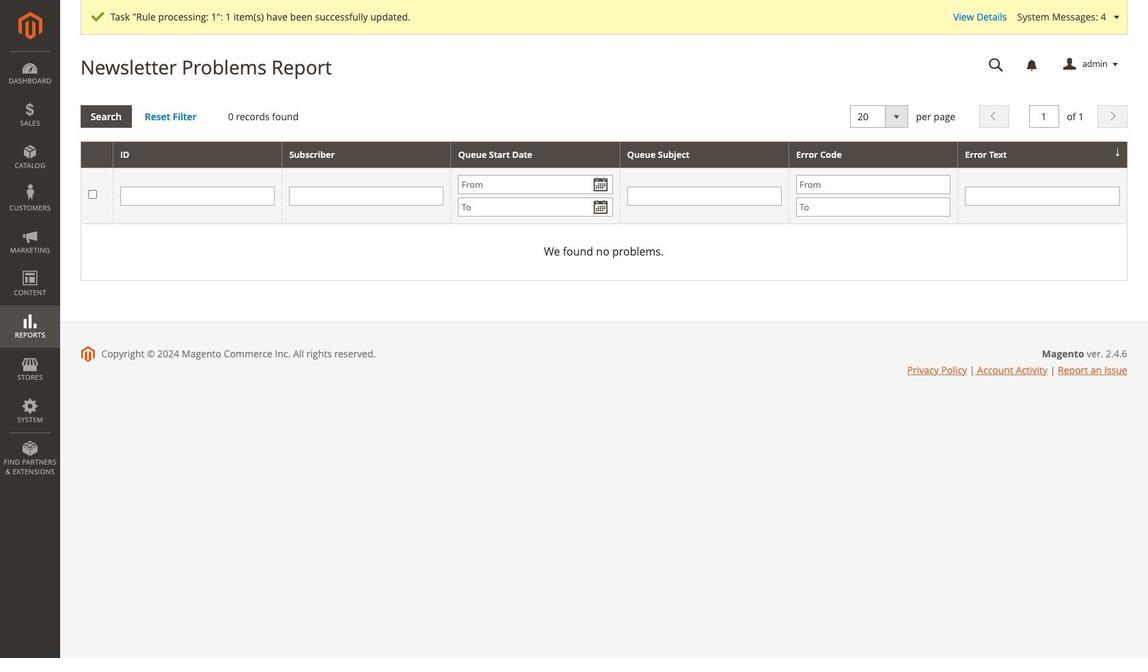 Task type: describe. For each thing, give the bounding box(es) containing it.
magento admin panel image
[[18, 12, 42, 40]]

to text field for from text box
[[458, 198, 613, 217]]

From text field
[[796, 175, 951, 194]]



Task type: locate. For each thing, give the bounding box(es) containing it.
From text field
[[458, 175, 613, 194]]

to text field down from text field at the top
[[796, 198, 951, 217]]

To text field
[[458, 198, 613, 217], [796, 198, 951, 217]]

1 horizontal spatial to text field
[[796, 198, 951, 217]]

to text field down from text box
[[458, 198, 613, 217]]

0 horizontal spatial to text field
[[458, 198, 613, 217]]

menu bar
[[0, 51, 60, 483]]

None text field
[[979, 53, 1014, 77], [289, 187, 444, 206], [979, 53, 1014, 77], [289, 187, 444, 206]]

None text field
[[1029, 105, 1059, 128], [120, 187, 275, 206], [627, 187, 782, 206], [966, 187, 1120, 206], [1029, 105, 1059, 128], [120, 187, 275, 206], [627, 187, 782, 206], [966, 187, 1120, 206]]

to text field for from text field at the top
[[796, 198, 951, 217]]

2 to text field from the left
[[796, 198, 951, 217]]

None checkbox
[[88, 190, 97, 199]]

1 to text field from the left
[[458, 198, 613, 217]]



